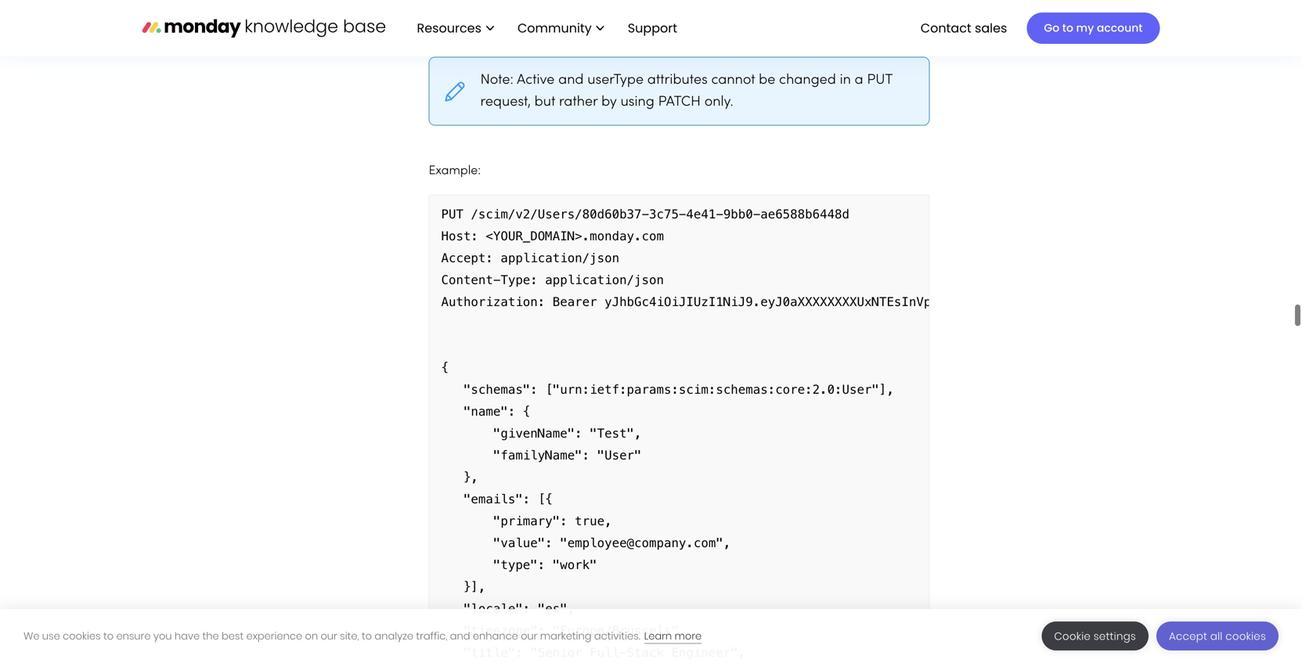 Task type: describe. For each thing, give the bounding box(es) containing it.
"work"
[[553, 558, 597, 572]]

request
[[475, 5, 517, 17]]

be
[[759, 74, 776, 87]]

contact sales link
[[913, 15, 1016, 42]]

have
[[175, 629, 200, 644]]

we use cookies to ensure you have the best experience on our site, to analyze traffic, and enhance our marketing activities. learn more
[[24, 629, 702, 644]]

0 vertical spatial put
[[867, 74, 893, 87]]

0 horizontal spatial to
[[103, 629, 114, 644]]

cookies for all
[[1226, 629, 1267, 644]]

"type":
[[493, 558, 545, 572]]

go
[[1045, 20, 1060, 36]]

accept all cookies
[[1170, 629, 1267, 644]]

dialog containing cookie settings
[[0, 609, 1303, 664]]

1 user from the left
[[581, 5, 605, 17]]

authorization:
[[441, 295, 545, 309]]

patch
[[658, 96, 701, 109]]

ae6588b6448d
[[761, 207, 850, 221]]

put inside put /scim/v2/users/80d60b37-3c75-4e41-9bb0-ae6588b6448d host: <your_domain>.monday.com accept: application/json content-type: application/json authorization: bearer yjhbgc4ioijiuzi1nij9.eyj0axxxxxxxxuxntesinvpzci6mswiawlkijoimjaymc0xxxxxxmjoxndowmc4wmdbaiiwic
[[441, 207, 464, 221]]

a
[[517, 74, 526, 87]]

on
[[305, 629, 318, 644]]

1 our from the left
[[321, 629, 337, 644]]

"senior
[[531, 646, 583, 660]]

type:
[[501, 273, 538, 287]]

use
[[42, 629, 60, 644]]

"familyname":
[[493, 448, 590, 463]]

accept all cookies button
[[1157, 622, 1279, 651]]

the
[[429, 5, 450, 17]]

but
[[535, 96, 556, 109]]

request, but rather by using patch only.
[[481, 96, 734, 109]]

<your_domain>.monday.com
[[486, 229, 664, 243]]

example:
[[429, 165, 481, 177]]

"locale":
[[464, 602, 531, 616]]

by
[[602, 96, 617, 109]]

updates
[[521, 5, 567, 17]]

"schemas":
[[464, 383, 538, 397]]

re-
[[814, 5, 832, 17]]

only.
[[705, 96, 734, 109]]

},
[[464, 470, 479, 484]]

cookie settings
[[1055, 629, 1137, 644]]

go to my account link
[[1027, 13, 1161, 44]]

ensure
[[116, 629, 151, 644]]

2 our from the left
[[521, 629, 538, 644]]

0 vertical spatial application/json
[[501, 251, 620, 265]]

in
[[840, 74, 851, 87]]

0 horizontal spatial {
[[441, 361, 449, 375]]

accept:
[[441, 251, 493, 265]]

cookies for use
[[63, 629, 101, 644]]

more
[[675, 629, 702, 644]]

2 user from the left
[[895, 5, 919, 17]]

["urn:ietf:params:scim:schemas:core:2.0:user"],
[[545, 383, 895, 397]]

0 vertical spatial and
[[559, 74, 584, 87]]

"title":
[[464, 646, 523, 660]]

contact
[[921, 19, 972, 37]]

community link
[[510, 15, 612, 42]]

note:
[[481, 74, 514, 87]]

put /scim/v2/users/80d60b37-3c75-4e41-9bb0-ae6588b6448d host: <your_domain>.monday.com accept: application/json content-type: application/json authorization: bearer yjhbgc4ioijiuzi1nij9.eyj0axxxxxxxxuxntesinvpzci6mswiawlkijoimjaymc0xxxxxxmjoxndowmc4wmdbaiiwic
[[441, 207, 1303, 309]]

0 horizontal spatial and
[[450, 629, 470, 644]]

cannot
[[712, 74, 756, 87]]

9bb0-
[[724, 207, 761, 221]]

cookie settings button
[[1042, 622, 1149, 651]]

monday.com logo image
[[142, 11, 386, 44]]

my
[[1077, 20, 1095, 36]]

sales
[[975, 19, 1008, 37]]

completely.
[[608, 5, 672, 17]]

activities.
[[594, 629, 641, 644]]

engineer",
[[672, 646, 746, 660]]

host:
[[441, 229, 479, 243]]

stack
[[627, 646, 664, 660]]

full-
[[590, 646, 627, 660]]

"es",
[[538, 602, 575, 616]]

"user"
[[597, 448, 642, 463]]

writing
[[832, 5, 871, 17]]

support link down completely.
[[628, 19, 682, 37]]



Task type: locate. For each thing, give the bounding box(es) containing it.
note: a ctive and usertype attributes cannot be changed in a put
[[481, 74, 893, 87]]

1 horizontal spatial the
[[874, 5, 892, 17]]

user right writing
[[895, 5, 919, 17]]

content-
[[441, 273, 501, 287]]

changed
[[779, 74, 837, 87]]

{
[[441, 361, 449, 375], [523, 405, 531, 419]]

community
[[518, 19, 592, 37]]

0 vertical spatial the
[[874, 5, 892, 17]]

to inside go to my account link
[[1063, 20, 1074, 36]]

a right in
[[855, 74, 864, 87]]

request,
[[481, 96, 531, 109]]

1 vertical spatial and
[[450, 629, 470, 644]]

"europe/brussels",
[[553, 624, 687, 638]]

the right writing
[[874, 5, 892, 17]]

"primary":
[[493, 514, 568, 528]]

2 horizontal spatial to
[[1063, 20, 1074, 36]]

1 horizontal spatial {
[[523, 405, 531, 419]]

support link
[[620, 15, 690, 42], [628, 19, 682, 37]]

cookies right use
[[63, 629, 101, 644]]

1 vertical spatial {
[[523, 405, 531, 419]]

the inside the put request updates a user completely. it's useful for completely re-writing the user resource.
[[874, 5, 892, 17]]

using
[[621, 96, 655, 109]]

}],
[[464, 580, 486, 594]]

1 horizontal spatial cookies
[[1226, 629, 1267, 644]]

bearer
[[553, 295, 597, 309]]

0 horizontal spatial user
[[581, 5, 605, 17]]

to right go at the right of the page
[[1063, 20, 1074, 36]]

cookies
[[63, 629, 101, 644], [1226, 629, 1267, 644]]

all
[[1211, 629, 1223, 644]]

"test",
[[590, 427, 642, 441]]

rather
[[559, 96, 598, 109]]

ctive
[[526, 74, 555, 87]]

list
[[401, 0, 690, 56]]

put
[[867, 74, 893, 87], [441, 207, 464, 221]]

the left best
[[203, 629, 219, 644]]

0 horizontal spatial put
[[441, 207, 464, 221]]

1 vertical spatial a
[[855, 74, 864, 87]]

0 horizontal spatial our
[[321, 629, 337, 644]]

list containing resources
[[401, 0, 690, 56]]

1 horizontal spatial a
[[855, 74, 864, 87]]

a
[[570, 5, 578, 17], [855, 74, 864, 87]]

best
[[222, 629, 244, 644]]

application/json up bearer
[[545, 273, 664, 287]]

usertype
[[588, 74, 644, 87]]

1 horizontal spatial user
[[895, 5, 919, 17]]

1 horizontal spatial and
[[559, 74, 584, 87]]

accept
[[1170, 629, 1208, 644]]

put
[[453, 5, 472, 17]]

analyze
[[375, 629, 414, 644]]

1 vertical spatial application/json
[[545, 273, 664, 287]]

we
[[24, 629, 40, 644]]

for
[[731, 5, 746, 17]]

dialog
[[0, 609, 1303, 664]]

0 horizontal spatial cookies
[[63, 629, 101, 644]]

our right on
[[321, 629, 337, 644]]

0 horizontal spatial a
[[570, 5, 578, 17]]

you
[[153, 629, 172, 644]]

support link up attributes
[[620, 15, 690, 42]]

support
[[628, 19, 678, 37]]

resources link
[[409, 15, 502, 42]]

marketing
[[540, 629, 592, 644]]

"givenname":
[[493, 427, 583, 441]]

{ "schemas": ["urn:ietf:params:scim:schemas:core:2.0:user"], "name": { "givenname": "test", "familyname": "user" }, "emails": [{ "primary": true, "value": "employee@company.com", "type": "work" }], "locale": "es", "timezone": "europe/brussels", "title": "senior full-stack engineer",
[[441, 361, 895, 660]]

cookie
[[1055, 629, 1091, 644]]

settings
[[1094, 629, 1137, 644]]

enhance
[[473, 629, 518, 644]]

application/json down <your_domain>.monday.com
[[501, 251, 620, 265]]

to left ensure
[[103, 629, 114, 644]]

put up host:
[[441, 207, 464, 221]]

experience
[[246, 629, 302, 644]]

1 vertical spatial the
[[203, 629, 219, 644]]

0 horizontal spatial the
[[203, 629, 219, 644]]

our up "senior
[[521, 629, 538, 644]]

/scim/v2/users/80d60b37-
[[471, 207, 649, 221]]

yjhbgc4ioijiuzi1nij9.eyj0axxxxxxxxuxntesinvpzci6mswiawlkijoimjaymc0xxxxxxmjoxndowmc4wmdbaiiwic
[[605, 295, 1303, 309]]

useful
[[694, 5, 727, 17]]

and right traffic,
[[450, 629, 470, 644]]

"value":
[[493, 536, 553, 550]]

[{
[[538, 492, 553, 506]]

user up community at the top of the page
[[581, 5, 605, 17]]

contact sales
[[921, 19, 1008, 37]]

cookies inside accept all cookies button
[[1226, 629, 1267, 644]]

the put request updates a user completely. it's useful for completely re-writing the user resource.
[[429, 5, 919, 39]]

and up rather
[[559, 74, 584, 87]]

site,
[[340, 629, 359, 644]]

cookies right all
[[1226, 629, 1267, 644]]

traffic,
[[416, 629, 448, 644]]

completely
[[749, 5, 811, 17]]

2 cookies from the left
[[1226, 629, 1267, 644]]

4e41-
[[687, 207, 724, 221]]

1 horizontal spatial to
[[362, 629, 372, 644]]

true,
[[575, 514, 612, 528]]

a inside the put request updates a user completely. it's useful for completely re-writing the user resource.
[[570, 5, 578, 17]]

0 vertical spatial a
[[570, 5, 578, 17]]

resource.
[[429, 27, 480, 39]]

main element
[[401, 0, 1161, 56]]

"timezone":
[[464, 624, 545, 638]]

a up community at the top of the page
[[570, 5, 578, 17]]

to
[[1063, 20, 1074, 36], [103, 629, 114, 644], [362, 629, 372, 644]]

account
[[1097, 20, 1143, 36]]

0 vertical spatial {
[[441, 361, 449, 375]]

"name":
[[464, 405, 516, 419]]

3c75-
[[649, 207, 687, 221]]

1 cookies from the left
[[63, 629, 101, 644]]

attributes
[[648, 74, 708, 87]]

learn more link
[[645, 629, 702, 644]]

user
[[581, 5, 605, 17], [895, 5, 919, 17]]

"emails":
[[464, 492, 531, 506]]

go to my account
[[1045, 20, 1143, 36]]

1 horizontal spatial our
[[521, 629, 538, 644]]

1 horizontal spatial put
[[867, 74, 893, 87]]

to right site,
[[362, 629, 372, 644]]

learn
[[645, 629, 672, 644]]

1 vertical spatial put
[[441, 207, 464, 221]]

put right in
[[867, 74, 893, 87]]

the
[[874, 5, 892, 17], [203, 629, 219, 644]]



Task type: vqa. For each thing, say whether or not it's contained in the screenshot.
1st cookies
yes



